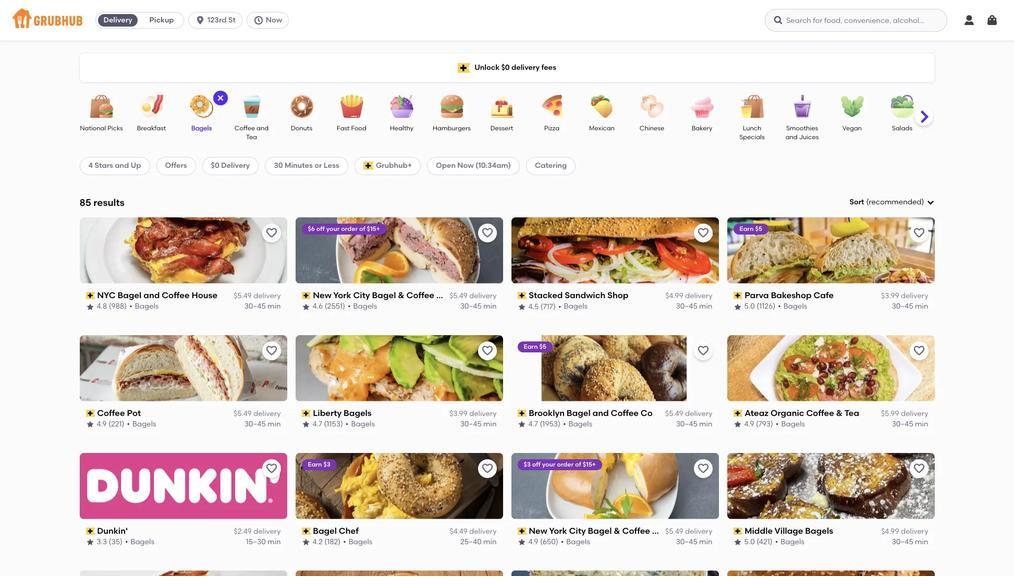 Task type: describe. For each thing, give the bounding box(es) containing it.
min for 4.2 (182)
[[484, 538, 497, 547]]

star icon image for 4.5 (717)
[[518, 303, 526, 311]]

0 horizontal spatial $0
[[211, 161, 220, 170]]

30–45 min for (221)
[[244, 420, 281, 429]]

30–45 min for (1953)
[[676, 420, 713, 429]]

sort
[[850, 198, 865, 207]]

$5.49 for 4.9 (221)
[[234, 410, 252, 418]]

open now (10:34am)
[[436, 161, 511, 170]]

subscription pass image for stacked sandwich shop
[[518, 292, 527, 299]]

delivery for 5.0 (421)
[[901, 527, 929, 536]]

• for (793)
[[776, 420, 779, 429]]

4.8 (988)
[[97, 302, 127, 311]]

subscription pass image for ateaz organic coffee & tea
[[734, 410, 743, 417]]

• bagels for 4.9 (650)
[[561, 538, 590, 547]]

brooklyn
[[529, 408, 565, 418]]

jerusalem bagels logo image
[[512, 571, 719, 576]]

4.9 (221)
[[97, 420, 124, 429]]

4.9 (793)
[[745, 420, 774, 429]]

salads
[[893, 125, 913, 132]]

(1953)
[[540, 420, 561, 429]]

$5.99 delivery
[[882, 410, 929, 418]]

1 horizontal spatial now
[[458, 161, 474, 170]]

fast food image
[[334, 95, 370, 118]]

earn for brooklyn bagel and coffee co
[[524, 343, 538, 350]]

30 minutes or less
[[274, 161, 339, 170]]

$5.49 delivery for (221)
[[234, 410, 281, 418]]

$4.99 delivery for middle village bagels
[[882, 527, 929, 536]]

picks
[[108, 125, 123, 132]]

ateaz organic coffee & tea
[[745, 408, 860, 418]]

• for (421)
[[776, 538, 779, 547]]

30–45 for (1126)
[[892, 302, 914, 311]]

$6 off your order of $15+
[[308, 225, 380, 233]]

bagels for 4.2 (182)
[[349, 538, 373, 547]]

4.7 (1953)
[[529, 420, 561, 429]]

bagels for 4.9 (221)
[[133, 420, 156, 429]]

of for 4.6 (2551)
[[359, 225, 366, 233]]

5.0 for parva bakeshop cafe
[[745, 302, 755, 311]]

4.7 for liberty bagels
[[313, 420, 322, 429]]

bagel chef
[[313, 526, 359, 536]]

bagels for 4.9 (650)
[[567, 538, 590, 547]]

4
[[88, 161, 93, 170]]

bagel chef  logo image
[[296, 453, 503, 519]]

15–30
[[246, 538, 266, 547]]

min for 4.8 (988)
[[268, 302, 281, 311]]

$5.49 delivery for (988)
[[234, 292, 281, 301]]

of for 4.9 (650)
[[575, 461, 582, 468]]

delivery for 4.2 (182)
[[469, 527, 497, 536]]

• bagels for 4.8 (988)
[[130, 302, 159, 311]]

star icon image for 4.7 (1153)
[[302, 421, 310, 429]]

$5.99
[[882, 410, 900, 418]]

delivery for 4.6 (2551)
[[469, 292, 497, 301]]

new for 4.9
[[529, 526, 548, 536]]

4.9 for ateaz organic coffee & tea
[[745, 420, 755, 429]]

30–45 for (650)
[[676, 538, 698, 547]]

30–45 min for (650)
[[676, 538, 713, 547]]

hamburgers image
[[434, 95, 470, 118]]

$2.49
[[234, 527, 252, 536]]

25–40 min
[[461, 538, 497, 547]]

85 results
[[80, 196, 125, 208]]

(988)
[[109, 302, 127, 311]]

brooklyn bagel and coffee co
[[529, 408, 653, 418]]

bagels for 4.8 (988)
[[135, 302, 159, 311]]

• for (2551)
[[348, 302, 351, 311]]

svg image inside "field"
[[927, 198, 935, 207]]

4.7 (1153)
[[313, 420, 343, 429]]

$3.99 for parva bakeshop cafe
[[882, 292, 900, 301]]

• for (650)
[[561, 538, 564, 547]]

healthy image
[[384, 95, 420, 118]]

none field containing sort
[[850, 197, 935, 208]]

subscription pass image for parva bakeshop cafe
[[734, 292, 743, 299]]

bagels for 5.0 (421)
[[781, 538, 805, 547]]

4.8
[[97, 302, 107, 311]]

catering
[[535, 161, 567, 170]]

breakfast image
[[133, 95, 170, 118]]

subscription pass image for new york city bagel & coffee house
[[302, 292, 311, 299]]

(
[[867, 198, 869, 207]]

123rd
[[208, 16, 227, 25]]

bakeshop
[[771, 290, 812, 300]]

new for 4.6
[[313, 290, 332, 300]]

national picks image
[[83, 95, 120, 118]]

village
[[775, 526, 804, 536]]

delivery inside button
[[104, 16, 132, 25]]

liberty bagels
[[313, 408, 372, 418]]

$15+ for 4.9 (650)
[[583, 461, 596, 468]]

star icon image for 4.9 (650)
[[518, 539, 526, 547]]

• for (988)
[[130, 302, 132, 311]]

(650)
[[540, 538, 559, 547]]

subscription pass image for bagel chef
[[302, 528, 311, 535]]

coffee inside coffee and tea
[[235, 125, 255, 132]]

4.9 for new york city bagel & coffee house
[[529, 538, 539, 547]]

bakery
[[692, 125, 713, 132]]

co
[[641, 408, 653, 418]]

coffee pot
[[97, 408, 141, 418]]

$5.49 for 4.8 (988)
[[234, 292, 252, 301]]

85
[[80, 196, 91, 208]]

)
[[922, 198, 925, 207]]

breakfast
[[137, 125, 166, 132]]

min for 4.9 (650)
[[700, 538, 713, 547]]

min for 3.3 (35)
[[268, 538, 281, 547]]

bagels for 4.9 (793)
[[782, 420, 806, 429]]

(1153)
[[324, 420, 343, 429]]

parva
[[745, 290, 769, 300]]

2 save this restaurant image from the left
[[913, 463, 926, 475]]

specials
[[740, 134, 765, 141]]

(421)
[[757, 538, 773, 547]]

chinese
[[640, 125, 665, 132]]

coffee pot logo image
[[80, 335, 287, 402]]

shop
[[608, 290, 629, 300]]

cafe
[[814, 290, 834, 300]]

middle village bagels
[[745, 526, 834, 536]]

svg image inside 123rd st button
[[195, 15, 206, 26]]

$0 delivery
[[211, 161, 250, 170]]

$4.49 delivery
[[450, 527, 497, 536]]

and for nyc bagel and coffee house
[[144, 290, 160, 300]]

$6
[[308, 225, 315, 233]]

30–45 for (988)
[[244, 302, 266, 311]]

star icon image for 5.0 (1126)
[[734, 303, 742, 311]]

30–45 min for (717)
[[676, 302, 713, 311]]

5.0 for middle village bagels
[[745, 538, 755, 547]]

(2551)
[[325, 302, 345, 311]]

offers
[[165, 161, 187, 170]]

$5.49 delivery for (1953)
[[666, 410, 713, 418]]

bagels right village
[[806, 526, 834, 536]]

1 $3 from the left
[[324, 461, 331, 468]]

15–30 min
[[246, 538, 281, 547]]

star icon image for 4.6 (2551)
[[302, 303, 310, 311]]

delivery for 4.8 (988)
[[254, 292, 281, 301]]

min for 4.7 (1953)
[[700, 420, 713, 429]]

svg image inside now button
[[253, 15, 264, 26]]

star icon image for 4.2 (182)
[[302, 539, 310, 547]]

open
[[436, 161, 456, 170]]

national picks
[[80, 125, 123, 132]]

$4.99 for bagels
[[882, 527, 900, 536]]

coffee and tea image
[[233, 95, 270, 118]]

liberty
[[313, 408, 342, 418]]

(1126)
[[757, 302, 776, 311]]

woodside deli & bagel logo image
[[80, 571, 287, 576]]

stacked
[[529, 290, 563, 300]]

donuts image
[[284, 95, 320, 118]]

$4.99 for shop
[[666, 292, 684, 301]]

parva bakeshop cafe
[[745, 290, 834, 300]]

juices
[[800, 134, 819, 141]]

stacked sandwich shop
[[529, 290, 629, 300]]

lunch
[[743, 125, 762, 132]]

star icon image for 4.9 (793)
[[734, 421, 742, 429]]

Search for food, convenience, alcohol... search field
[[765, 9, 948, 32]]

earn $5 for brooklyn
[[524, 343, 547, 350]]

organic
[[771, 408, 805, 418]]

pickup
[[150, 16, 174, 25]]

$15+ for 4.6 (2551)
[[367, 225, 380, 233]]

ateaz
[[745, 408, 769, 418]]

bagels right liberty
[[344, 408, 372, 418]]

fast food
[[337, 125, 367, 132]]

(10:34am)
[[476, 161, 511, 170]]

vegan image
[[834, 95, 871, 118]]

(221)
[[108, 420, 124, 429]]

$2.49 delivery
[[234, 527, 281, 536]]

• bagels for 4.7 (1153)
[[346, 420, 375, 429]]

tea inside coffee and tea
[[246, 134, 257, 141]]

$3.99 delivery for parva bakeshop cafe
[[882, 292, 929, 301]]

delivery button
[[96, 12, 140, 29]]

mexican image
[[584, 95, 621, 118]]

1 vertical spatial tea
[[845, 408, 860, 418]]

30–45 min for (2551)
[[460, 302, 497, 311]]

delivery for 4.9 (793)
[[901, 410, 929, 418]]

min for 4.9 (221)
[[268, 420, 281, 429]]

smoothies and juices
[[786, 125, 819, 141]]

new york city bagel & coffee house for (650)
[[529, 526, 678, 536]]



Task type: locate. For each thing, give the bounding box(es) containing it.
• down 'chef'
[[343, 538, 346, 547]]

0 horizontal spatial house
[[192, 290, 218, 300]]

star icon image left 4.9 (650)
[[518, 539, 526, 547]]

• right (421)
[[776, 538, 779, 547]]

1 horizontal spatial house
[[437, 290, 462, 300]]

tea left $5.99
[[845, 408, 860, 418]]

0 vertical spatial earn $5
[[740, 225, 763, 233]]

york for 4.9 (650)
[[549, 526, 567, 536]]

30–45 for (221)
[[244, 420, 266, 429]]

30–45 min for (793)
[[892, 420, 929, 429]]

• bagels for 3.3 (35)
[[125, 538, 154, 547]]

2 4.7 from the left
[[529, 420, 538, 429]]

• right (2551)
[[348, 302, 351, 311]]

1 4.7 from the left
[[313, 420, 322, 429]]

• right (35)
[[125, 538, 128, 547]]

star icon image left '4.6'
[[302, 303, 310, 311]]

• bagels down bakeshop
[[778, 302, 808, 311]]

• bagels down village
[[776, 538, 805, 547]]

30–45 min for (421)
[[892, 538, 929, 547]]

0 vertical spatial delivery
[[104, 16, 132, 25]]

earn for bagel chef
[[308, 461, 322, 468]]

coffee and tea
[[235, 125, 269, 141]]

•
[[130, 302, 132, 311], [348, 302, 351, 311], [559, 302, 562, 311], [778, 302, 781, 311], [127, 420, 130, 429], [346, 420, 349, 429], [563, 420, 566, 429], [776, 420, 779, 429], [125, 538, 128, 547], [343, 538, 346, 547], [561, 538, 564, 547], [776, 538, 779, 547]]

delivery for 3.3 (35)
[[254, 527, 281, 536]]

pizza image
[[534, 95, 570, 118]]

5.0 (1126)
[[745, 302, 776, 311]]

now
[[266, 16, 282, 25], [458, 161, 474, 170]]

0 vertical spatial off
[[317, 225, 325, 233]]

star icon image for 4.8 (988)
[[86, 303, 94, 311]]

1 horizontal spatial order
[[557, 461, 574, 468]]

0 vertical spatial city
[[353, 290, 370, 300]]

and inside smoothies and juices
[[786, 134, 798, 141]]

svg image left 123rd
[[195, 15, 206, 26]]

$0 right the offers
[[211, 161, 220, 170]]

vegan
[[843, 125, 862, 132]]

subscription pass image for nyc bagel and coffee house
[[86, 292, 95, 299]]

lunch specials
[[740, 125, 765, 141]]

min for 5.0 (421)
[[916, 538, 929, 547]]

• right "(1953)" on the right
[[563, 420, 566, 429]]

stars
[[95, 161, 113, 170]]

1 horizontal spatial $0
[[502, 63, 510, 72]]

1 horizontal spatial 4.9
[[529, 538, 539, 547]]

0 horizontal spatial delivery
[[104, 16, 132, 25]]

delivery for 4.9 (221)
[[254, 410, 281, 418]]

smoothies and juices image
[[784, 95, 821, 118]]

and down coffee and tea image
[[257, 125, 269, 132]]

0 vertical spatial earn
[[740, 225, 754, 233]]

new up 4.9 (650)
[[529, 526, 548, 536]]

0 horizontal spatial city
[[353, 290, 370, 300]]

0 horizontal spatial off
[[317, 225, 325, 233]]

bagels for 4.7 (1953)
[[569, 420, 593, 429]]

1 vertical spatial $3.99
[[450, 410, 468, 418]]

30–45 for (1153)
[[460, 420, 482, 429]]

0 vertical spatial new york city bagel & coffee house
[[313, 290, 462, 300]]

• right (650)
[[561, 538, 564, 547]]

• bagels down brooklyn bagel and coffee co
[[563, 420, 593, 429]]

1 5.0 from the top
[[745, 302, 755, 311]]

dessert
[[491, 125, 513, 132]]

0 horizontal spatial tea
[[246, 134, 257, 141]]

$4.99 delivery
[[666, 292, 713, 301], [882, 527, 929, 536]]

order for 4.9 (650)
[[557, 461, 574, 468]]

0 vertical spatial $5
[[756, 225, 763, 233]]

• bagels for 4.7 (1953)
[[563, 420, 593, 429]]

bagels right (35)
[[131, 538, 154, 547]]

• bagels right (2551)
[[348, 302, 377, 311]]

subscription pass image left coffee pot
[[86, 410, 95, 417]]

$5.49 delivery
[[234, 292, 281, 301], [450, 292, 497, 301], [234, 410, 281, 418], [666, 410, 713, 418], [666, 527, 713, 536]]

bagels right (650)
[[567, 538, 590, 547]]

4.2 (182)
[[313, 538, 341, 547]]

0 vertical spatial $0
[[502, 63, 510, 72]]

$5 for parva
[[756, 225, 763, 233]]

30–45
[[244, 302, 266, 311], [460, 302, 482, 311], [676, 302, 698, 311], [892, 302, 914, 311], [244, 420, 266, 429], [460, 420, 482, 429], [676, 420, 698, 429], [892, 420, 914, 429], [676, 538, 698, 547], [892, 538, 914, 547]]

bagels for 5.0 (1126)
[[784, 302, 808, 311]]

4.6 (2551)
[[313, 302, 345, 311]]

1 horizontal spatial earn
[[524, 343, 538, 350]]

1 vertical spatial city
[[569, 526, 586, 536]]

1 vertical spatial 5.0
[[745, 538, 755, 547]]

bagel for you logo image
[[296, 571, 503, 576]]

off for 4.6
[[317, 225, 325, 233]]

order for 4.6 (2551)
[[341, 225, 358, 233]]

nyc bagel and coffee house logo image
[[80, 217, 287, 284]]

svg image right )
[[927, 198, 935, 207]]

• bagels
[[130, 302, 159, 311], [348, 302, 377, 311], [559, 302, 588, 311], [778, 302, 808, 311], [127, 420, 156, 429], [346, 420, 375, 429], [563, 420, 593, 429], [776, 420, 806, 429], [125, 538, 154, 547], [343, 538, 373, 547], [561, 538, 590, 547], [776, 538, 805, 547]]

0 horizontal spatial earn $5
[[524, 343, 547, 350]]

0 horizontal spatial of
[[359, 225, 366, 233]]

1 horizontal spatial $4.99 delivery
[[882, 527, 929, 536]]

delivery
[[512, 63, 540, 72], [254, 292, 281, 301], [469, 292, 497, 301], [685, 292, 713, 301], [901, 292, 929, 301], [254, 410, 281, 418], [469, 410, 497, 418], [685, 410, 713, 418], [901, 410, 929, 418], [254, 527, 281, 536], [469, 527, 497, 536], [685, 527, 713, 536], [901, 527, 929, 536]]

off for 4.9
[[533, 461, 541, 468]]

delivery left pickup
[[104, 16, 132, 25]]

now inside button
[[266, 16, 282, 25]]

• for (221)
[[127, 420, 130, 429]]

new york city bagel & coffee house
[[313, 290, 462, 300], [529, 526, 678, 536]]

min for 4.5 (717)
[[700, 302, 713, 311]]

1 vertical spatial new york city bagel & coffee house
[[529, 526, 678, 536]]

grubhub+
[[376, 161, 412, 170]]

star icon image for 3.3 (35)
[[86, 539, 94, 547]]

3.3 (35)
[[97, 538, 123, 547]]

bagel
[[118, 290, 142, 300], [372, 290, 396, 300], [567, 408, 591, 418], [313, 526, 337, 536], [588, 526, 612, 536]]

4.6
[[313, 302, 323, 311]]

4 stars and up
[[88, 161, 141, 170]]

star icon image left 4.5
[[518, 303, 526, 311]]

subscription pass image left middle
[[734, 528, 743, 535]]

subscription pass image
[[86, 292, 95, 299], [518, 292, 527, 299], [86, 410, 95, 417], [302, 410, 311, 417], [518, 410, 527, 417], [86, 528, 95, 535], [302, 528, 311, 535], [518, 528, 527, 535], [734, 528, 743, 535]]

• bagels for 4.9 (221)
[[127, 420, 156, 429]]

york up (650)
[[549, 526, 567, 536]]

star icon image left 5.0 (421)
[[734, 539, 742, 547]]

star icon image left '4.7 (1153)' at the left bottom
[[302, 421, 310, 429]]

0 horizontal spatial 4.9
[[97, 420, 107, 429]]

bagels
[[191, 125, 212, 132], [135, 302, 159, 311], [354, 302, 377, 311], [564, 302, 588, 311], [784, 302, 808, 311], [344, 408, 372, 418], [133, 420, 156, 429], [351, 420, 375, 429], [569, 420, 593, 429], [782, 420, 806, 429], [806, 526, 834, 536], [131, 538, 154, 547], [349, 538, 373, 547], [567, 538, 590, 547], [781, 538, 805, 547]]

1 horizontal spatial $15+
[[583, 461, 596, 468]]

dunkin' logo image
[[80, 453, 287, 519]]

$15+
[[367, 225, 380, 233], [583, 461, 596, 468]]

hamburgers
[[433, 125, 471, 132]]

1 vertical spatial delivery
[[221, 161, 250, 170]]

star icon image left 5.0 (1126)
[[734, 303, 742, 311]]

(35)
[[109, 538, 123, 547]]

and down 'smoothies'
[[786, 134, 798, 141]]

house for 4.9
[[653, 526, 678, 536]]

save this restaurant image
[[481, 463, 494, 475], [913, 463, 926, 475]]

1 vertical spatial grubhub plus flag logo image
[[363, 162, 374, 170]]

4.5
[[529, 302, 539, 311]]

off
[[317, 225, 325, 233], [533, 461, 541, 468]]

30–45 for (717)
[[676, 302, 698, 311]]

delivery for 4.5 (717)
[[685, 292, 713, 301]]

1 horizontal spatial new york city bagel & coffee house
[[529, 526, 678, 536]]

tea down coffee and tea image
[[246, 134, 257, 141]]

earn
[[740, 225, 754, 233], [524, 343, 538, 350], [308, 461, 322, 468]]

1 horizontal spatial $3.99
[[882, 292, 900, 301]]

bagels down stacked sandwich shop
[[564, 302, 588, 311]]

subscription pass image left nyc
[[86, 292, 95, 299]]

less
[[324, 161, 339, 170]]

0 horizontal spatial svg image
[[195, 15, 206, 26]]

0 vertical spatial 5.0
[[745, 302, 755, 311]]

1 horizontal spatial $3.99 delivery
[[882, 292, 929, 301]]

$5.49 delivery for (2551)
[[450, 292, 497, 301]]

1 horizontal spatial tea
[[845, 408, 860, 418]]

0 vertical spatial now
[[266, 16, 282, 25]]

grubhub plus flag logo image left unlock
[[458, 63, 471, 73]]

0 horizontal spatial save this restaurant image
[[481, 463, 494, 475]]

and left the up
[[115, 161, 129, 170]]

house for 4.6
[[437, 290, 462, 300]]

0 vertical spatial order
[[341, 225, 358, 233]]

grubhub plus flag logo image
[[458, 63, 471, 73], [363, 162, 374, 170]]

• bagels down liberty bagels
[[346, 420, 375, 429]]

earn $5 for parva
[[740, 225, 763, 233]]

4.7 down liberty
[[313, 420, 322, 429]]

bagels down village
[[781, 538, 805, 547]]

0 vertical spatial tea
[[246, 134, 257, 141]]

• right (793)
[[776, 420, 779, 429]]

4.7 left "(1953)" on the right
[[529, 420, 538, 429]]

chinese image
[[634, 95, 671, 118]]

subscription pass image for coffee pot
[[86, 410, 95, 417]]

1 save this restaurant image from the left
[[481, 463, 494, 475]]

0 horizontal spatial &
[[398, 290, 405, 300]]

$3 off your order of $15+
[[524, 461, 596, 468]]

2 vertical spatial earn
[[308, 461, 322, 468]]

salads image
[[885, 95, 921, 118]]

1 vertical spatial now
[[458, 161, 474, 170]]

30–45 min for (1126)
[[892, 302, 929, 311]]

subscription pass image left brooklyn
[[518, 410, 527, 417]]

$4.99 delivery for stacked sandwich shop
[[666, 292, 713, 301]]

york up (2551)
[[333, 290, 351, 300]]

earn $5
[[740, 225, 763, 233], [524, 343, 547, 350]]

• for (1126)
[[778, 302, 781, 311]]

donuts
[[291, 125, 313, 132]]

new up '4.6'
[[313, 290, 332, 300]]

1 vertical spatial $5
[[540, 343, 547, 350]]

2 horizontal spatial earn
[[740, 225, 754, 233]]

pickup button
[[140, 12, 184, 29]]

0 horizontal spatial your
[[326, 225, 340, 233]]

ateaz organic coffee & tea logo image
[[728, 335, 935, 402]]

or
[[315, 161, 322, 170]]

4.9 left (221)
[[97, 420, 107, 429]]

0 horizontal spatial york
[[333, 290, 351, 300]]

star icon image left 4.8 at the left of page
[[86, 303, 94, 311]]

2 $3 from the left
[[524, 461, 531, 468]]

• right (221)
[[127, 420, 130, 429]]

&
[[398, 290, 405, 300], [837, 408, 843, 418], [614, 526, 621, 536]]

order
[[341, 225, 358, 233], [557, 461, 574, 468]]

results
[[94, 196, 125, 208]]

• bagels for 4.9 (793)
[[776, 420, 806, 429]]

chef
[[339, 526, 359, 536]]

None field
[[850, 197, 935, 208]]

0 horizontal spatial new york city bagel & coffee house
[[313, 290, 462, 300]]

smoothies
[[787, 125, 819, 132]]

$5
[[756, 225, 763, 233], [540, 343, 547, 350]]

star icon image left 4.9 (793)
[[734, 421, 742, 429]]

0 vertical spatial $3.99 delivery
[[882, 292, 929, 301]]

$0
[[502, 63, 510, 72], [211, 161, 220, 170]]

0 vertical spatial of
[[359, 225, 366, 233]]

your for (650)
[[542, 461, 556, 468]]

brooklyn bagel and coffee co logo image
[[512, 335, 719, 402]]

off right $6
[[317, 225, 325, 233]]

bagels for 4.7 (1153)
[[351, 420, 375, 429]]

1 vertical spatial $15+
[[583, 461, 596, 468]]

subscription pass image
[[302, 292, 311, 299], [734, 292, 743, 299], [734, 410, 743, 417]]

now right st
[[266, 16, 282, 25]]

bagel daddy logo image
[[728, 571, 935, 576]]

fees
[[542, 63, 557, 72]]

delivery for 4.9 (650)
[[685, 527, 713, 536]]

0 horizontal spatial order
[[341, 225, 358, 233]]

$4.99
[[666, 292, 684, 301], [882, 527, 900, 536]]

bagels image
[[183, 95, 220, 118]]

0 vertical spatial &
[[398, 290, 405, 300]]

(182)
[[325, 538, 341, 547]]

• right (717)
[[559, 302, 562, 311]]

bagels down liberty bagels
[[351, 420, 375, 429]]

mexican
[[590, 125, 615, 132]]

30–45 min
[[244, 302, 281, 311], [460, 302, 497, 311], [676, 302, 713, 311], [892, 302, 929, 311], [244, 420, 281, 429], [460, 420, 497, 429], [676, 420, 713, 429], [892, 420, 929, 429], [676, 538, 713, 547], [892, 538, 929, 547]]

5.0 (421)
[[745, 538, 773, 547]]

fast
[[337, 125, 350, 132]]

subscription pass image left 'stacked'
[[518, 292, 527, 299]]

2 vertical spatial &
[[614, 526, 621, 536]]

bagels down "organic"
[[782, 420, 806, 429]]

4.2
[[313, 538, 323, 547]]

1 vertical spatial york
[[549, 526, 567, 536]]

0 horizontal spatial new
[[313, 290, 332, 300]]

grubhub plus flag logo image left grubhub+
[[363, 162, 374, 170]]

bagels down 'chef'
[[349, 538, 373, 547]]

grubhub plus flag logo image for unlock $0 delivery fees
[[458, 63, 471, 73]]

bagels down 'nyc bagel and coffee house'
[[135, 302, 159, 311]]

5.0 down middle
[[745, 538, 755, 547]]

subscription pass image for liberty bagels
[[302, 410, 311, 417]]

30–45 min for (988)
[[244, 302, 281, 311]]

1 vertical spatial order
[[557, 461, 574, 468]]

1 horizontal spatial new york city bagel & coffee house logo image
[[512, 453, 719, 519]]

0 horizontal spatial $15+
[[367, 225, 380, 233]]

subscription pass image left dunkin'
[[86, 528, 95, 535]]

• bagels for 4.2 (182)
[[343, 538, 373, 547]]

1 horizontal spatial of
[[575, 461, 582, 468]]

• right the (988)
[[130, 302, 132, 311]]

your right $6
[[326, 225, 340, 233]]

• bagels down pot
[[127, 420, 156, 429]]

star icon image left 4.7 (1953)
[[518, 421, 526, 429]]

1 horizontal spatial $3
[[524, 461, 531, 468]]

• bagels for 4.6 (2551)
[[348, 302, 377, 311]]

0 horizontal spatial $3
[[324, 461, 331, 468]]

0 horizontal spatial now
[[266, 16, 282, 25]]

nyc
[[97, 290, 116, 300]]

earn $3
[[308, 461, 331, 468]]

healthy
[[390, 125, 414, 132]]

• bagels down stacked sandwich shop
[[559, 302, 588, 311]]

1 horizontal spatial york
[[549, 526, 567, 536]]

now right open
[[458, 161, 474, 170]]

$5.49 delivery for (650)
[[666, 527, 713, 536]]

0 horizontal spatial grubhub plus flag logo image
[[363, 162, 374, 170]]

30–45 min for (1153)
[[460, 420, 497, 429]]

0 vertical spatial your
[[326, 225, 340, 233]]

$4.49
[[450, 527, 468, 536]]

and for brooklyn bagel and coffee co
[[593, 408, 609, 418]]

subscription pass image right $4.49 delivery
[[518, 528, 527, 535]]

$3.99 for liberty bagels
[[450, 410, 468, 418]]

subscription pass image left bagel chef
[[302, 528, 311, 535]]

food
[[351, 125, 367, 132]]

and right nyc
[[144, 290, 160, 300]]

1 vertical spatial your
[[542, 461, 556, 468]]

1 vertical spatial $3.99 delivery
[[450, 410, 497, 418]]

• bagels down 'chef'
[[343, 538, 373, 547]]

30–45 for (1953)
[[676, 420, 698, 429]]

2 horizontal spatial house
[[653, 526, 678, 536]]

min for 4.6 (2551)
[[484, 302, 497, 311]]

order down "(1953)" on the right
[[557, 461, 574, 468]]

earn for parva bakeshop cafe
[[740, 225, 754, 233]]

(717)
[[541, 302, 556, 311]]

1 horizontal spatial 4.7
[[529, 420, 538, 429]]

1 horizontal spatial off
[[533, 461, 541, 468]]

delivery for 5.0 (1126)
[[901, 292, 929, 301]]

2 horizontal spatial &
[[837, 408, 843, 418]]

off down 4.7 (1953)
[[533, 461, 541, 468]]

0 vertical spatial york
[[333, 290, 351, 300]]

0 horizontal spatial $4.99 delivery
[[666, 292, 713, 301]]

dunkin'
[[97, 526, 128, 536]]

star icon image
[[86, 303, 94, 311], [302, 303, 310, 311], [518, 303, 526, 311], [734, 303, 742, 311], [86, 421, 94, 429], [302, 421, 310, 429], [518, 421, 526, 429], [734, 421, 742, 429], [86, 539, 94, 547], [302, 539, 310, 547], [518, 539, 526, 547], [734, 539, 742, 547]]

bagels right (2551)
[[354, 302, 377, 311]]

0 vertical spatial $15+
[[367, 225, 380, 233]]

1 vertical spatial $4.99 delivery
[[882, 527, 929, 536]]

4.5 (717)
[[529, 302, 556, 311]]

• for (1953)
[[563, 420, 566, 429]]

• right (1126)
[[778, 302, 781, 311]]

star icon image for 4.7 (1953)
[[518, 421, 526, 429]]

• for (1153)
[[346, 420, 349, 429]]

• bagels down "organic"
[[776, 420, 806, 429]]

25–40
[[461, 538, 482, 547]]

$0 right unlock
[[502, 63, 510, 72]]

0 vertical spatial $4.99 delivery
[[666, 292, 713, 301]]

$5.49 for 4.7 (1953)
[[666, 410, 684, 418]]

middle village bagels logo image
[[728, 453, 935, 519]]

1 horizontal spatial $4.99
[[882, 527, 900, 536]]

• bagels for 4.5 (717)
[[559, 302, 588, 311]]

• for (717)
[[559, 302, 562, 311]]

bagels down pot
[[133, 420, 156, 429]]

save this restaurant image
[[265, 227, 278, 239], [481, 227, 494, 239], [697, 227, 710, 239], [913, 227, 926, 239], [265, 345, 278, 357], [481, 345, 494, 357], [697, 345, 710, 357], [913, 345, 926, 357], [265, 463, 278, 475], [697, 463, 710, 475]]

$5 for brooklyn
[[540, 343, 547, 350]]

0 horizontal spatial $3.99 delivery
[[450, 410, 497, 418]]

0 horizontal spatial $3.99
[[450, 410, 468, 418]]

delivery down coffee and tea
[[221, 161, 250, 170]]

star icon image left 4.9 (221)
[[86, 421, 94, 429]]

new york city bagel & coffee house logo image for (650)
[[512, 453, 719, 519]]

min
[[268, 302, 281, 311], [484, 302, 497, 311], [700, 302, 713, 311], [916, 302, 929, 311], [268, 420, 281, 429], [484, 420, 497, 429], [700, 420, 713, 429], [916, 420, 929, 429], [268, 538, 281, 547], [484, 538, 497, 547], [700, 538, 713, 547], [916, 538, 929, 547]]

middle
[[745, 526, 773, 536]]

liberty bagels logo image
[[296, 335, 503, 402]]

0 horizontal spatial new york city bagel & coffee house logo image
[[296, 217, 503, 284]]

1 vertical spatial new
[[529, 526, 548, 536]]

1 vertical spatial &
[[837, 408, 843, 418]]

1 vertical spatial of
[[575, 461, 582, 468]]

and inside coffee and tea
[[257, 125, 269, 132]]

new york city bagel & coffee house logo image for (2551)
[[296, 217, 503, 284]]

4.9 down ateaz
[[745, 420, 755, 429]]

$3.99
[[882, 292, 900, 301], [450, 410, 468, 418]]

up
[[131, 161, 141, 170]]

1 horizontal spatial $5
[[756, 225, 763, 233]]

star icon image left 4.2
[[302, 539, 310, 547]]

parva bakeshop cafe logo image
[[728, 217, 935, 284]]

minutes
[[285, 161, 313, 170]]

your down "(1953)" on the right
[[542, 461, 556, 468]]

• bagels for 5.0 (421)
[[776, 538, 805, 547]]

0 horizontal spatial 4.7
[[313, 420, 322, 429]]

dessert image
[[484, 95, 520, 118]]

subscription pass image left liberty
[[302, 410, 311, 417]]

main navigation navigation
[[0, 0, 1015, 41]]

$3 down '4.7 (1153)' at the left bottom
[[324, 461, 331, 468]]

4.9 left (650)
[[529, 538, 539, 547]]

national
[[80, 125, 106, 132]]

0 vertical spatial $4.99
[[666, 292, 684, 301]]

delivery for 4.7 (1953)
[[685, 410, 713, 418]]

1 horizontal spatial svg image
[[927, 198, 935, 207]]

$3 down 4.7 (1953)
[[524, 461, 531, 468]]

4.9 for coffee pot
[[97, 420, 107, 429]]

svg image
[[195, 15, 206, 26], [927, 198, 935, 207]]

bagels down bagels image
[[191, 125, 212, 132]]

subscription pass image for middle village bagels
[[734, 528, 743, 535]]

& for (2551)
[[398, 290, 405, 300]]

(793)
[[756, 420, 774, 429]]

3.3
[[97, 538, 107, 547]]

bakery image
[[684, 95, 721, 118]]

bagels down brooklyn bagel and coffee co
[[569, 420, 593, 429]]

lunch specials image
[[734, 95, 771, 118]]

4.7 for brooklyn bagel and coffee co
[[529, 420, 538, 429]]

0 horizontal spatial earn
[[308, 461, 322, 468]]

30–45 for (421)
[[892, 538, 914, 547]]

1 horizontal spatial your
[[542, 461, 556, 468]]

• bagels right (650)
[[561, 538, 590, 547]]

0 vertical spatial $3.99
[[882, 292, 900, 301]]

5.0 down parva
[[745, 302, 755, 311]]

• bagels right (35)
[[125, 538, 154, 547]]

0 vertical spatial grubhub plus flag logo image
[[458, 63, 471, 73]]

1 vertical spatial earn
[[524, 343, 538, 350]]

1 vertical spatial earn $5
[[524, 343, 547, 350]]

1 horizontal spatial &
[[614, 526, 621, 536]]

1 vertical spatial $0
[[211, 161, 220, 170]]

2 5.0 from the top
[[745, 538, 755, 547]]

and left co
[[593, 408, 609, 418]]

1 horizontal spatial earn $5
[[740, 225, 763, 233]]

order right $6
[[341, 225, 358, 233]]

1 horizontal spatial delivery
[[221, 161, 250, 170]]

0 horizontal spatial $5
[[540, 343, 547, 350]]

star icon image left 3.3
[[86, 539, 94, 547]]

nyc bagel and coffee house
[[97, 290, 218, 300]]

• down liberty bagels
[[346, 420, 349, 429]]

stacked sandwich shop logo image
[[512, 217, 719, 284]]

now button
[[247, 12, 293, 29]]

• for (182)
[[343, 538, 346, 547]]

• bagels for 5.0 (1126)
[[778, 302, 808, 311]]

0 vertical spatial svg image
[[195, 15, 206, 26]]

and
[[257, 125, 269, 132], [786, 134, 798, 141], [115, 161, 129, 170], [144, 290, 160, 300], [593, 408, 609, 418]]

123rd st
[[208, 16, 236, 25]]

5.0
[[745, 302, 755, 311], [745, 538, 755, 547]]

svg image
[[964, 14, 976, 27], [987, 14, 999, 27], [253, 15, 264, 26], [774, 15, 784, 26], [216, 94, 225, 102]]

new
[[313, 290, 332, 300], [529, 526, 548, 536]]

your for (2551)
[[326, 225, 340, 233]]

new york city bagel & coffee house logo image
[[296, 217, 503, 284], [512, 453, 719, 519]]

grubhub plus flag logo image for grubhub+
[[363, 162, 374, 170]]

bagels down bakeshop
[[784, 302, 808, 311]]

bagels for 3.3 (35)
[[131, 538, 154, 547]]

• bagels down 'nyc bagel and coffee house'
[[130, 302, 159, 311]]



Task type: vqa. For each thing, say whether or not it's contained in the screenshot.


